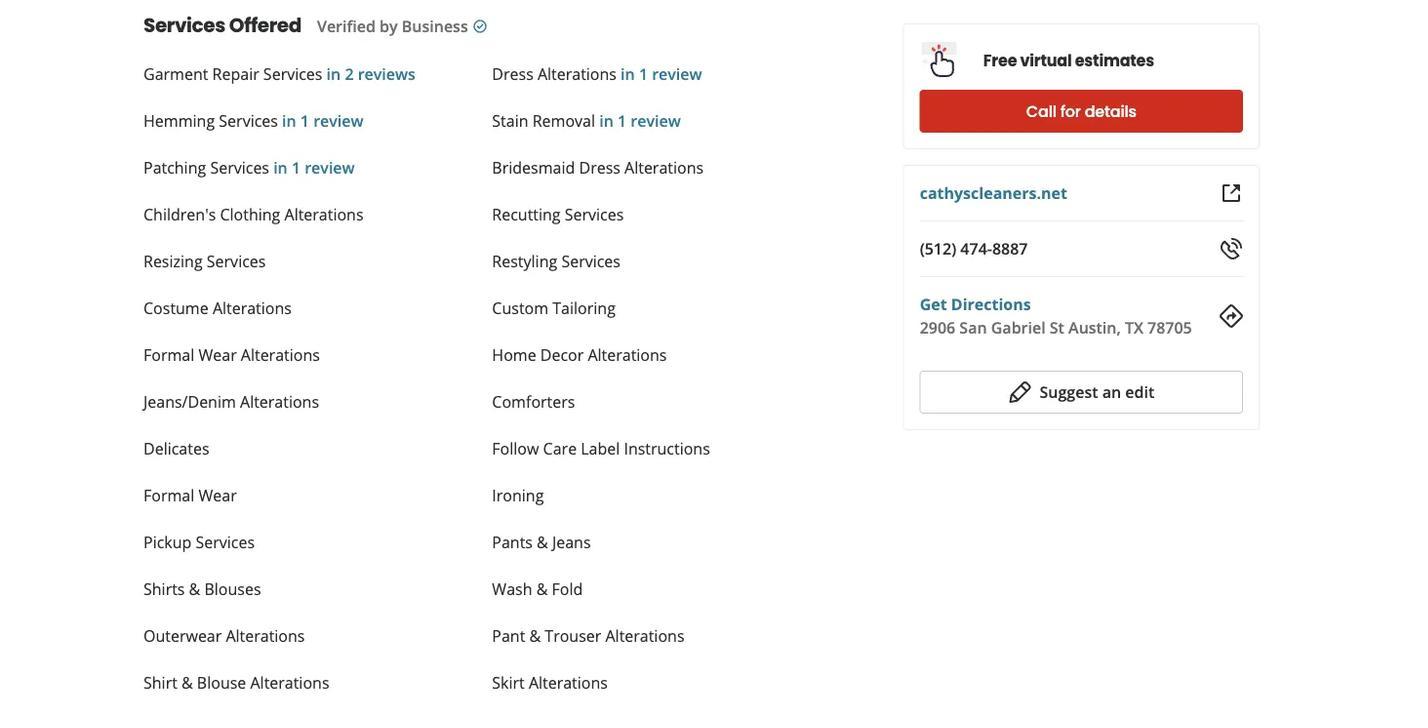 Task type: locate. For each thing, give the bounding box(es) containing it.
alterations
[[538, 63, 617, 84], [625, 157, 704, 178], [285, 204, 364, 225], [213, 298, 292, 319], [241, 345, 320, 366], [588, 345, 667, 366], [240, 391, 319, 412], [226, 626, 305, 647], [606, 626, 685, 647], [250, 673, 329, 694], [529, 673, 608, 694]]

details
[[1085, 101, 1137, 123]]

wear
[[199, 345, 237, 366], [199, 485, 237, 506]]

24 phone v2 image
[[1220, 237, 1244, 261]]

alterations down trouser
[[529, 673, 608, 694]]

recutting
[[492, 204, 561, 225]]

business
[[402, 16, 468, 37]]

& left fold
[[537, 579, 548, 600]]

shirt & blouse alterations
[[143, 673, 329, 694]]

& for shirts
[[189, 579, 200, 600]]

in for hemming services in 1 review
[[282, 110, 296, 131]]

review for patching services in 1 review
[[305, 157, 355, 178]]

in 1 review link for stain removal in 1 review
[[595, 110, 681, 131]]

trouser
[[545, 626, 602, 647]]

alterations right clothing
[[285, 204, 364, 225]]

cathyscleaners.net
[[920, 183, 1068, 204]]

services up the patching services in 1 review
[[219, 110, 278, 131]]

tailoring
[[553, 298, 616, 319]]

in up stain removal in 1 review
[[621, 63, 635, 84]]

0 vertical spatial wear
[[199, 345, 237, 366]]

in for stain removal in 1 review
[[600, 110, 614, 131]]

skirt
[[492, 673, 525, 694]]

1 vertical spatial wear
[[199, 485, 237, 506]]

474-
[[961, 238, 993, 259]]

formal wear
[[143, 485, 237, 506]]

2 wear from the top
[[199, 485, 237, 506]]

0 vertical spatial formal
[[143, 345, 195, 366]]

free
[[984, 50, 1017, 72]]

review
[[652, 63, 702, 84], [313, 110, 364, 131], [631, 110, 681, 131], [305, 157, 355, 178]]

edit
[[1126, 382, 1155, 403]]

for
[[1061, 101, 1081, 123]]

by
[[380, 16, 398, 37]]

services
[[143, 12, 225, 39], [263, 63, 323, 84], [219, 110, 278, 131], [210, 157, 269, 178], [565, 204, 624, 225], [207, 251, 266, 272], [562, 251, 621, 272], [196, 532, 255, 553]]

alterations down formal wear alterations
[[240, 391, 319, 412]]

dress up stain
[[492, 63, 534, 84]]

2
[[345, 63, 354, 84]]

dress down stain removal in 1 review
[[579, 157, 621, 178]]

outerwear
[[143, 626, 222, 647]]

directions
[[952, 294, 1031, 315]]

suggest an edit
[[1040, 382, 1155, 403]]

shirt
[[143, 673, 177, 694]]

services down bridesmaid dress alterations
[[565, 204, 624, 225]]

2906
[[920, 317, 956, 338]]

& right shirts
[[189, 579, 200, 600]]

instructions
[[624, 438, 710, 459]]

in right removal
[[600, 110, 614, 131]]

1 wear from the top
[[199, 345, 237, 366]]

wear for formal wear
[[199, 485, 237, 506]]

outerwear alterations
[[143, 626, 305, 647]]

alterations up jeans/denim alterations
[[241, 345, 320, 366]]

1 up the children's clothing alterations
[[292, 157, 301, 178]]

wash & fold
[[492, 579, 583, 600]]

1 down garment repair services in 2 reviews
[[300, 110, 309, 131]]

services for recutting services
[[565, 204, 624, 225]]

& left jeans
[[537, 532, 548, 553]]

in 1 review link
[[617, 63, 702, 84], [278, 110, 364, 131], [595, 110, 681, 131], [269, 157, 355, 178]]

services up garment
[[143, 12, 225, 39]]

call for details
[[1027, 101, 1137, 123]]

in up the children's clothing alterations
[[273, 157, 288, 178]]

san
[[960, 317, 987, 338]]

clothing
[[220, 204, 281, 225]]

jeans
[[552, 532, 591, 553]]

& for shirt
[[182, 673, 193, 694]]

in 1 review link up stain removal in 1 review
[[617, 63, 702, 84]]

formal
[[143, 345, 195, 366], [143, 485, 195, 506]]

24 external link v2 image
[[1220, 182, 1244, 205]]

0 horizontal spatial dress
[[492, 63, 534, 84]]

children's
[[143, 204, 216, 225]]

blouses
[[204, 579, 261, 600]]

1
[[639, 63, 648, 84], [300, 110, 309, 131], [618, 110, 627, 131], [292, 157, 301, 178]]

24 pencil v2 image
[[1009, 381, 1032, 404]]

& right the 'pant' on the left bottom of page
[[530, 626, 541, 647]]

services up blouses
[[196, 532, 255, 553]]

formal wear alterations
[[143, 345, 320, 366]]

gabriel
[[991, 317, 1046, 338]]

24 directions v2 image
[[1220, 305, 1244, 328]]

2 formal from the top
[[143, 485, 195, 506]]

home
[[492, 345, 537, 366]]

removal
[[533, 110, 595, 131]]

garment
[[143, 63, 208, 84]]

garment repair services in 2 reviews
[[143, 63, 416, 84]]

services for hemming services in 1 review
[[219, 110, 278, 131]]

0 vertical spatial dress
[[492, 63, 534, 84]]

in down garment repair services in 2 reviews
[[282, 110, 296, 131]]

austin,
[[1069, 317, 1121, 338]]

custom tailoring
[[492, 298, 616, 319]]

in 1 review link down 2 on the top
[[278, 110, 364, 131]]

in for dress alterations in 1 review
[[621, 63, 635, 84]]

services down offered
[[263, 63, 323, 84]]

in 1 review link for dress alterations in 1 review
[[617, 63, 702, 84]]

dress alterations in 1 review
[[492, 63, 702, 84]]

dress
[[492, 63, 534, 84], [579, 157, 621, 178]]

1 formal from the top
[[143, 345, 195, 366]]

alterations right trouser
[[606, 626, 685, 647]]

1 horizontal spatial dress
[[579, 157, 621, 178]]

in 1 review link up bridesmaid dress alterations
[[595, 110, 681, 131]]

services down clothing
[[207, 251, 266, 272]]

formal up pickup
[[143, 485, 195, 506]]

costume
[[143, 298, 209, 319]]

patching services in 1 review
[[143, 157, 355, 178]]

formal down costume
[[143, 345, 195, 366]]

st
[[1050, 317, 1065, 338]]

home decor alterations
[[492, 345, 667, 366]]

delicates
[[143, 438, 209, 459]]

wear up pickup services
[[199, 485, 237, 506]]

in 1 review link for hemming services in 1 review
[[278, 110, 364, 131]]

wear down costume alterations
[[199, 345, 237, 366]]

offered
[[229, 12, 302, 39]]

shirts
[[143, 579, 185, 600]]

services for resizing services
[[207, 251, 266, 272]]

& right the shirt
[[182, 673, 193, 694]]

1 for patching services
[[292, 157, 301, 178]]

alterations up 'shirt & blouse alterations'
[[226, 626, 305, 647]]

16 checkmark badged v2 image
[[472, 19, 488, 34]]

repair
[[212, 63, 259, 84]]

care
[[543, 438, 577, 459]]

services up the 'tailoring'
[[562, 251, 621, 272]]

children's clothing alterations
[[143, 204, 364, 225]]

1 up stain removal in 1 review
[[639, 63, 648, 84]]

1 up bridesmaid dress alterations
[[618, 110, 627, 131]]

8887
[[993, 238, 1028, 259]]

bridesmaid dress alterations
[[492, 157, 704, 178]]

in for patching services in 1 review
[[273, 157, 288, 178]]

in
[[327, 63, 341, 84], [621, 63, 635, 84], [282, 110, 296, 131], [600, 110, 614, 131], [273, 157, 288, 178]]

formal for formal wear
[[143, 485, 195, 506]]

services up clothing
[[210, 157, 269, 178]]

1 vertical spatial formal
[[143, 485, 195, 506]]

&
[[537, 532, 548, 553], [189, 579, 200, 600], [537, 579, 548, 600], [530, 626, 541, 647], [182, 673, 193, 694]]

in left 2 on the top
[[327, 63, 341, 84]]

in 1 review link up the children's clothing alterations
[[269, 157, 355, 178]]

pants
[[492, 532, 533, 553]]



Task type: describe. For each thing, give the bounding box(es) containing it.
verified by business
[[317, 16, 468, 37]]

78705
[[1148, 317, 1193, 338]]

suggest
[[1040, 382, 1099, 403]]

services for restyling services
[[562, 251, 621, 272]]

(512)
[[920, 238, 957, 259]]

pickup services
[[143, 532, 255, 553]]

reviews
[[358, 63, 416, 84]]

jeans/denim
[[143, 391, 236, 412]]

blouse
[[197, 673, 246, 694]]

call
[[1027, 101, 1057, 123]]

hemming services in 1 review
[[143, 110, 364, 131]]

resizing
[[143, 251, 203, 272]]

restyling
[[492, 251, 558, 272]]

jeans/denim alterations
[[143, 391, 319, 412]]

1 vertical spatial dress
[[579, 157, 621, 178]]

decor
[[541, 345, 584, 366]]

review for stain removal in 1 review
[[631, 110, 681, 131]]

alterations up stain removal in 1 review
[[538, 63, 617, 84]]

follow
[[492, 438, 539, 459]]

free virtual estimates
[[984, 50, 1155, 72]]

review for dress alterations in 1 review
[[652, 63, 702, 84]]

tx
[[1125, 317, 1144, 338]]

comforters
[[492, 391, 575, 412]]

pickup
[[143, 532, 192, 553]]

review for hemming services in 1 review
[[313, 110, 364, 131]]

& for wash
[[537, 579, 548, 600]]

alterations down the 'tailoring'
[[588, 345, 667, 366]]

hemming
[[143, 110, 215, 131]]

stain removal in 1 review
[[492, 110, 681, 131]]

recutting services
[[492, 204, 624, 225]]

alterations down stain removal in 1 review
[[625, 157, 704, 178]]

bridesmaid
[[492, 157, 575, 178]]

label
[[581, 438, 620, 459]]

ironing
[[492, 485, 544, 506]]

wear for formal wear alterations
[[199, 345, 237, 366]]

wash
[[492, 579, 532, 600]]

skirt alterations
[[492, 673, 608, 694]]

estimates
[[1075, 50, 1155, 72]]

1 for dress alterations
[[639, 63, 648, 84]]

alterations up formal wear alterations
[[213, 298, 292, 319]]

pants & jeans
[[492, 532, 591, 553]]

stain
[[492, 110, 529, 131]]

custom
[[492, 298, 549, 319]]

1 for hemming services
[[300, 110, 309, 131]]

in 2 reviews link
[[323, 63, 416, 84]]

an
[[1103, 382, 1122, 403]]

shirts & blouses
[[143, 579, 261, 600]]

get directions link
[[920, 294, 1031, 315]]

services for patching services in 1 review
[[210, 157, 269, 178]]

fold
[[552, 579, 583, 600]]

patching
[[143, 157, 206, 178]]

(512) 474-8887
[[920, 238, 1028, 259]]

suggest an edit button
[[920, 371, 1244, 414]]

get
[[920, 294, 947, 315]]

services offered
[[143, 12, 302, 39]]

& for pant
[[530, 626, 541, 647]]

1 for stain removal
[[618, 110, 627, 131]]

resizing services
[[143, 251, 266, 272]]

services for pickup services
[[196, 532, 255, 553]]

get directions 2906 san gabriel st austin, tx 78705
[[920, 294, 1193, 338]]

virtual
[[1020, 50, 1072, 72]]

in 1 review link for patching services in 1 review
[[269, 157, 355, 178]]

alterations right blouse
[[250, 673, 329, 694]]

verified
[[317, 16, 376, 37]]

follow care label instructions
[[492, 438, 710, 459]]

restyling services
[[492, 251, 621, 272]]

call for details button
[[920, 90, 1244, 133]]

pant & trouser alterations
[[492, 626, 685, 647]]

formal for formal wear alterations
[[143, 345, 195, 366]]

cathyscleaners.net link
[[920, 183, 1068, 204]]

costume alterations
[[143, 298, 292, 319]]

& for pants
[[537, 532, 548, 553]]

pant
[[492, 626, 525, 647]]



Task type: vqa. For each thing, say whether or not it's contained in the screenshot.


